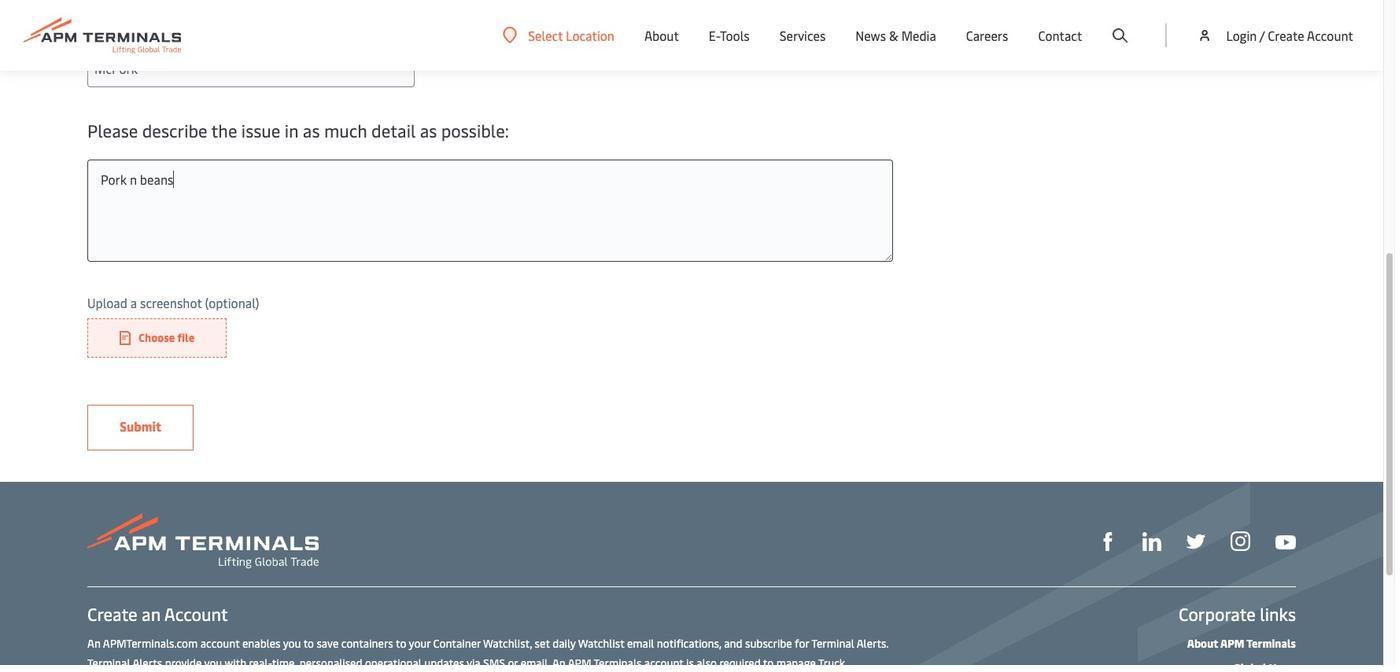 Task type: vqa. For each thing, say whether or not it's contained in the screenshot.
the topmost be
no



Task type: describe. For each thing, give the bounding box(es) containing it.
apmt footer logo image
[[87, 514, 319, 569]]

&
[[889, 27, 899, 44]]

location
[[566, 26, 615, 44]]

upload
[[87, 294, 127, 312]]

about for about apm terminals
[[1187, 637, 1218, 652]]

login / create account
[[1227, 27, 1354, 44]]

0 horizontal spatial terminal
[[87, 656, 130, 666]]

describe
[[142, 119, 207, 142]]

an
[[142, 603, 161, 626]]

or
[[508, 656, 518, 666]]

0 vertical spatial account
[[1307, 27, 1354, 44]]

manage
[[777, 656, 816, 666]]

1 horizontal spatial apm
[[1221, 637, 1245, 652]]

create an account
[[87, 603, 228, 626]]

alerts
[[133, 656, 162, 666]]

0 horizontal spatial to
[[303, 637, 314, 652]]

news
[[856, 27, 886, 44]]

about button
[[645, 0, 679, 71]]

contact
[[1038, 27, 1082, 44]]

real-
[[249, 656, 272, 666]]

via
[[467, 656, 481, 666]]

enables
[[242, 637, 281, 652]]

apm inside 'an apmterminals.com account enables you to save containers to your container watchlist, set daily watchlist email notifications, and subscribe for terminal alerts. terminal alerts provide you with real-time, personalised operational updates via sms or email. an apm terminals account is also required to manage truc'
[[568, 656, 591, 666]]

alerts.
[[857, 637, 889, 652]]

1 vertical spatial create
[[87, 603, 137, 626]]

services button
[[780, 0, 826, 71]]

instagram image
[[1231, 532, 1251, 552]]

2 horizontal spatial to
[[763, 656, 774, 666]]

linkedin__x28_alt_x29__3_ link
[[1143, 531, 1162, 552]]

required
[[720, 656, 761, 666]]

fill 44 link
[[1187, 531, 1206, 552]]

0 horizontal spatial an
[[87, 637, 101, 652]]

a
[[131, 294, 137, 312]]

personalised
[[300, 656, 362, 666]]

issue
[[242, 119, 281, 142]]

/
[[1260, 27, 1265, 44]]

your
[[409, 637, 431, 652]]

media
[[902, 27, 936, 44]]

careers button
[[966, 0, 1009, 71]]

select
[[528, 26, 563, 44]]

select location button
[[503, 26, 615, 44]]

an apmterminals.com account enables you to save containers to your container watchlist, set daily watchlist email notifications, and subscribe for terminal alerts. terminal alerts provide you with real-time, personalised operational updates via sms or email. an apm terminals account is also required to manage truc
[[87, 637, 889, 666]]

name
[[114, 25, 147, 42]]

about apm terminals
[[1187, 637, 1296, 652]]

updates
[[424, 656, 464, 666]]

contact button
[[1038, 0, 1082, 71]]

containers
[[341, 637, 393, 652]]

news & media button
[[856, 0, 936, 71]]

detail
[[372, 119, 416, 142]]

last name
[[87, 25, 147, 42]]

choose file
[[139, 331, 195, 346]]

shape link
[[1099, 531, 1118, 552]]

services
[[780, 27, 826, 44]]

tools
[[720, 27, 750, 44]]

is
[[686, 656, 694, 666]]

e-
[[709, 27, 720, 44]]

1 horizontal spatial terminals
[[1247, 637, 1296, 652]]

daily
[[553, 637, 576, 652]]

please
[[87, 119, 138, 142]]

possible:
[[441, 119, 509, 142]]

e-tools
[[709, 27, 750, 44]]

instagram link
[[1231, 531, 1251, 552]]

with
[[225, 656, 246, 666]]

operational
[[365, 656, 422, 666]]

about apm terminals link
[[1187, 637, 1296, 652]]



Task type: locate. For each thing, give the bounding box(es) containing it.
email.
[[521, 656, 550, 666]]

1 vertical spatial account
[[164, 603, 228, 626]]

watchlist
[[578, 637, 624, 652]]

linkedin image
[[1143, 533, 1162, 552]]

0 vertical spatial apm
[[1221, 637, 1245, 652]]

careers
[[966, 27, 1009, 44]]

1 horizontal spatial terminal
[[812, 637, 855, 652]]

apmterminals.com
[[103, 637, 198, 652]]

create
[[1268, 27, 1305, 44], [87, 603, 137, 626]]

email
[[627, 637, 654, 652]]

file
[[177, 331, 195, 346]]

1 vertical spatial apm
[[568, 656, 591, 666]]

you
[[283, 637, 301, 652], [204, 656, 222, 666]]

account
[[1307, 27, 1354, 44], [164, 603, 228, 626]]

the
[[211, 119, 237, 142]]

set
[[535, 637, 550, 652]]

you tube link
[[1276, 532, 1296, 551]]

an left apmterminals.com
[[87, 637, 101, 652]]

1 horizontal spatial create
[[1268, 27, 1305, 44]]

choose
[[139, 331, 175, 346]]

create left the an
[[87, 603, 137, 626]]

account right /
[[1307, 27, 1354, 44]]

1 vertical spatial an
[[552, 656, 566, 666]]

account right the an
[[164, 603, 228, 626]]

an down 'daily'
[[552, 656, 566, 666]]

0 vertical spatial about
[[645, 27, 679, 44]]

1 vertical spatial about
[[1187, 637, 1218, 652]]

corporate
[[1179, 603, 1256, 626]]

0 vertical spatial terminals
[[1247, 637, 1296, 652]]

account
[[200, 637, 240, 652], [644, 656, 684, 666]]

1 vertical spatial terminals
[[594, 656, 642, 666]]

please describe the issue in as much detail as possible:
[[87, 119, 509, 142]]

subscribe
[[745, 637, 792, 652]]

twitter image
[[1187, 533, 1206, 552]]

e-tools button
[[709, 0, 750, 71]]

1 as from the left
[[303, 119, 320, 142]]

0 vertical spatial terminal
[[812, 637, 855, 652]]

you left with
[[204, 656, 222, 666]]

1 horizontal spatial account
[[1307, 27, 1354, 44]]

save
[[317, 637, 339, 652]]

about
[[645, 27, 679, 44], [1187, 637, 1218, 652]]

0 vertical spatial you
[[283, 637, 301, 652]]

1 vertical spatial account
[[644, 656, 684, 666]]

0 horizontal spatial about
[[645, 27, 679, 44]]

login / create account link
[[1197, 0, 1354, 71]]

as
[[303, 119, 320, 142], [420, 119, 437, 142]]

as right in
[[303, 119, 320, 142]]

1 horizontal spatial as
[[420, 119, 437, 142]]

about for about
[[645, 27, 679, 44]]

terminal
[[812, 637, 855, 652], [87, 656, 130, 666]]

1 vertical spatial you
[[204, 656, 222, 666]]

time,
[[272, 656, 297, 666]]

sms
[[483, 656, 505, 666]]

about left e-
[[645, 27, 679, 44]]

terminals inside 'an apmterminals.com account enables you to save containers to your container watchlist, set daily watchlist email notifications, and subscribe for terminal alerts. terminal alerts provide you with real-time, personalised operational updates via sms or email. an apm terminals account is also required to manage truc'
[[594, 656, 642, 666]]

None text field
[[87, 160, 893, 262]]

terminals down "links"
[[1247, 637, 1296, 652]]

apm
[[1221, 637, 1245, 652], [568, 656, 591, 666]]

2 as from the left
[[420, 119, 437, 142]]

to
[[303, 637, 314, 652], [396, 637, 406, 652], [763, 656, 774, 666]]

to left save
[[303, 637, 314, 652]]

account left the is
[[644, 656, 684, 666]]

apm down 'daily'
[[568, 656, 591, 666]]

login
[[1227, 27, 1257, 44]]

much
[[324, 119, 367, 142]]

0 vertical spatial create
[[1268, 27, 1305, 44]]

terminals down watchlist
[[594, 656, 642, 666]]

news & media
[[856, 27, 936, 44]]

1 horizontal spatial about
[[1187, 637, 1218, 652]]

0 horizontal spatial account
[[200, 637, 240, 652]]

upload a screenshot (optional)
[[87, 294, 259, 312]]

to up operational
[[396, 637, 406, 652]]

None submit
[[87, 405, 194, 451]]

facebook image
[[1099, 533, 1118, 552]]

1 horizontal spatial to
[[396, 637, 406, 652]]

choose file button
[[87, 319, 227, 358]]

(optional)
[[205, 294, 259, 312]]

container
[[433, 637, 481, 652]]

watchlist,
[[483, 637, 532, 652]]

links
[[1260, 603, 1296, 626]]

0 horizontal spatial create
[[87, 603, 137, 626]]

notifications,
[[657, 637, 721, 652]]

account up with
[[200, 637, 240, 652]]

0 horizontal spatial account
[[164, 603, 228, 626]]

also
[[697, 656, 717, 666]]

an
[[87, 637, 101, 652], [552, 656, 566, 666]]

terminal left alerts
[[87, 656, 130, 666]]

in
[[285, 119, 299, 142]]

youtube image
[[1276, 536, 1296, 550]]

0 horizontal spatial as
[[303, 119, 320, 142]]

you up time, at the bottom of the page
[[283, 637, 301, 652]]

create right /
[[1268, 27, 1305, 44]]

for
[[795, 637, 809, 652]]

corporate links
[[1179, 603, 1296, 626]]

and
[[724, 637, 743, 652]]

0 horizontal spatial you
[[204, 656, 222, 666]]

0 horizontal spatial apm
[[568, 656, 591, 666]]

provide
[[165, 656, 202, 666]]

1 horizontal spatial an
[[552, 656, 566, 666]]

0 horizontal spatial terminals
[[594, 656, 642, 666]]

as right the detail
[[420, 119, 437, 142]]

select location
[[528, 26, 615, 44]]

terminal right for
[[812, 637, 855, 652]]

Last Name text field
[[87, 50, 415, 87]]

screenshot
[[140, 294, 202, 312]]

0 vertical spatial account
[[200, 637, 240, 652]]

0 vertical spatial an
[[87, 637, 101, 652]]

terminals
[[1247, 637, 1296, 652], [594, 656, 642, 666]]

apm down the corporate links
[[1221, 637, 1245, 652]]

1 horizontal spatial account
[[644, 656, 684, 666]]

1 vertical spatial terminal
[[87, 656, 130, 666]]

to down subscribe on the right bottom of page
[[763, 656, 774, 666]]

about down corporate
[[1187, 637, 1218, 652]]

1 horizontal spatial you
[[283, 637, 301, 652]]

last
[[87, 25, 111, 42]]



